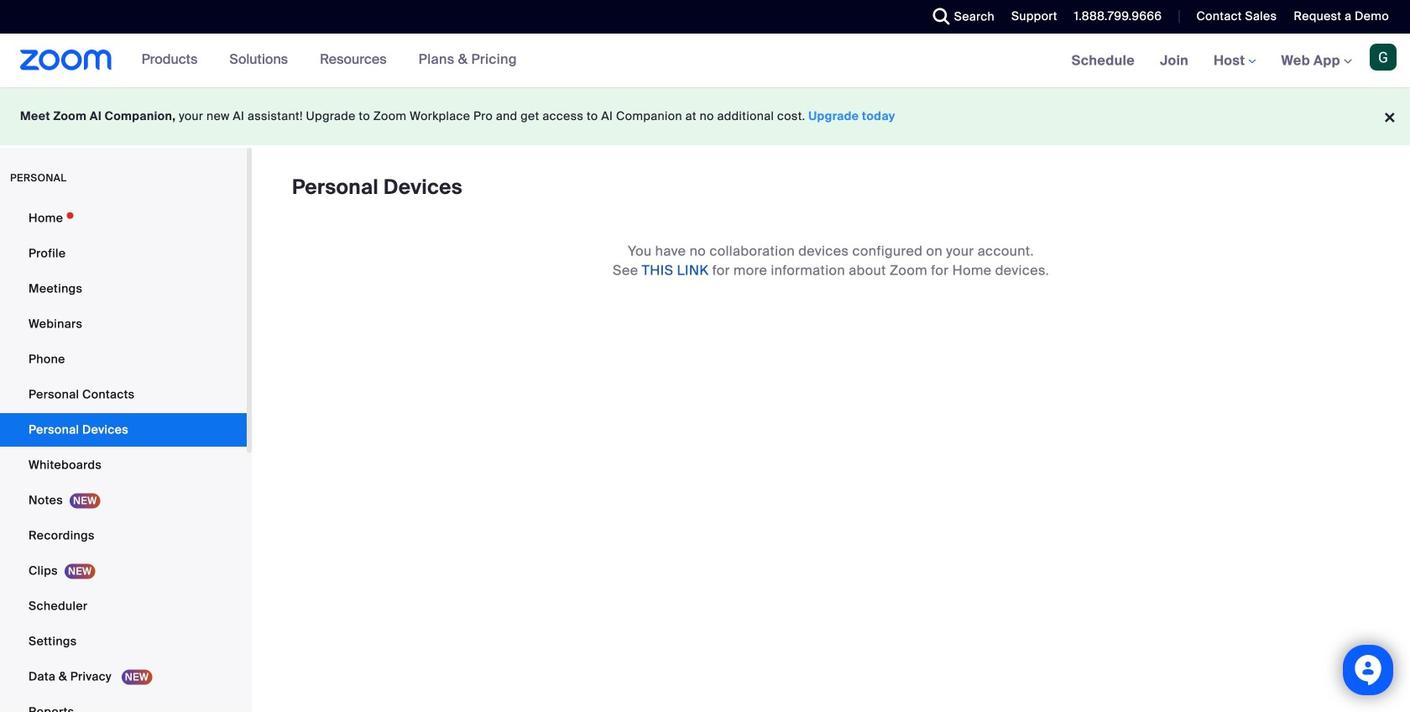 Task type: vqa. For each thing, say whether or not it's contained in the screenshot.
Personal Menu menu
yes



Task type: locate. For each thing, give the bounding box(es) containing it.
banner
[[0, 34, 1411, 89]]

footer
[[0, 87, 1411, 145]]

profile picture image
[[1370, 44, 1397, 71]]

zoom logo image
[[20, 50, 112, 71]]



Task type: describe. For each thing, give the bounding box(es) containing it.
product information navigation
[[129, 34, 530, 87]]

personal menu menu
[[0, 202, 247, 712]]

meetings navigation
[[1059, 34, 1411, 89]]



